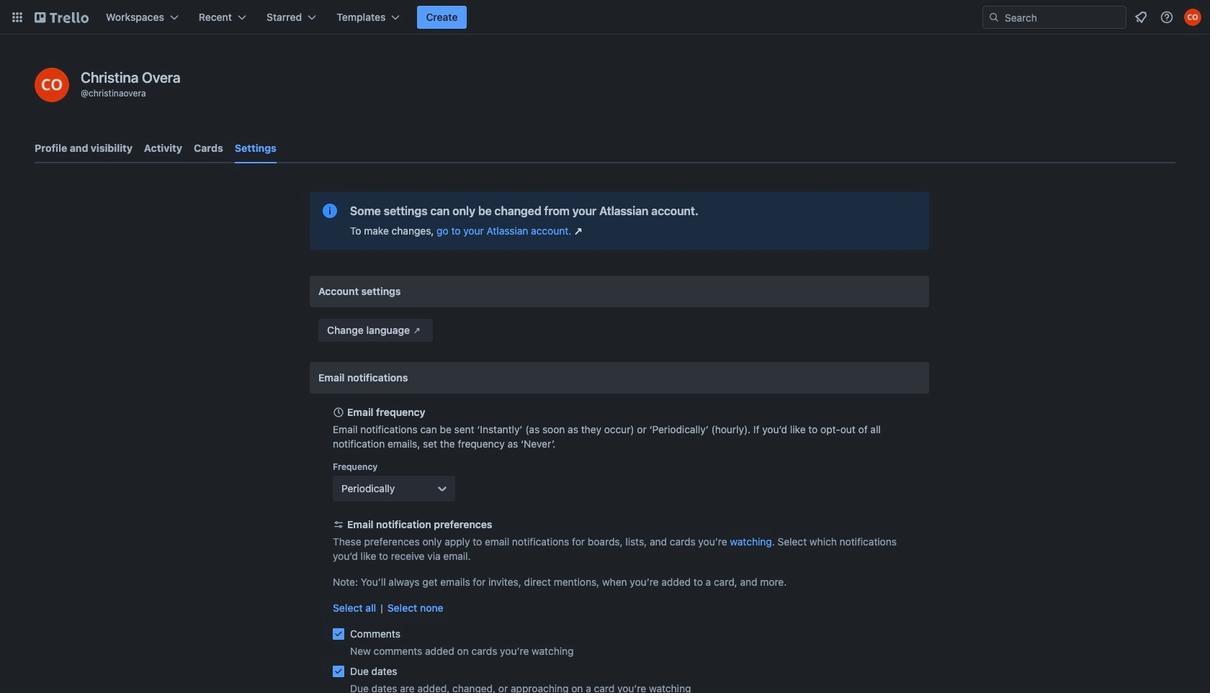 Task type: vqa. For each thing, say whether or not it's contained in the screenshot.
atlassian profile link
no



Task type: locate. For each thing, give the bounding box(es) containing it.
sm image
[[410, 323, 424, 338]]

christina overa (christinaovera) image
[[1184, 9, 1202, 26], [35, 68, 69, 102]]

back to home image
[[35, 6, 89, 29]]

1 horizontal spatial christina overa (christinaovera) image
[[1184, 9, 1202, 26]]

christina overa (christinaovera) image down back to home image
[[35, 68, 69, 102]]

christina overa (christinaovera) image right open information menu icon at the right of page
[[1184, 9, 1202, 26]]

Search field
[[1000, 7, 1126, 27]]

1 vertical spatial christina overa (christinaovera) image
[[35, 68, 69, 102]]

0 vertical spatial christina overa (christinaovera) image
[[1184, 9, 1202, 26]]



Task type: describe. For each thing, give the bounding box(es) containing it.
0 horizontal spatial christina overa (christinaovera) image
[[35, 68, 69, 102]]

open information menu image
[[1160, 10, 1174, 24]]

primary element
[[0, 0, 1210, 35]]

christina overa (christinaovera) image inside 'primary' element
[[1184, 9, 1202, 26]]

0 notifications image
[[1132, 9, 1150, 26]]

search image
[[988, 12, 1000, 23]]



